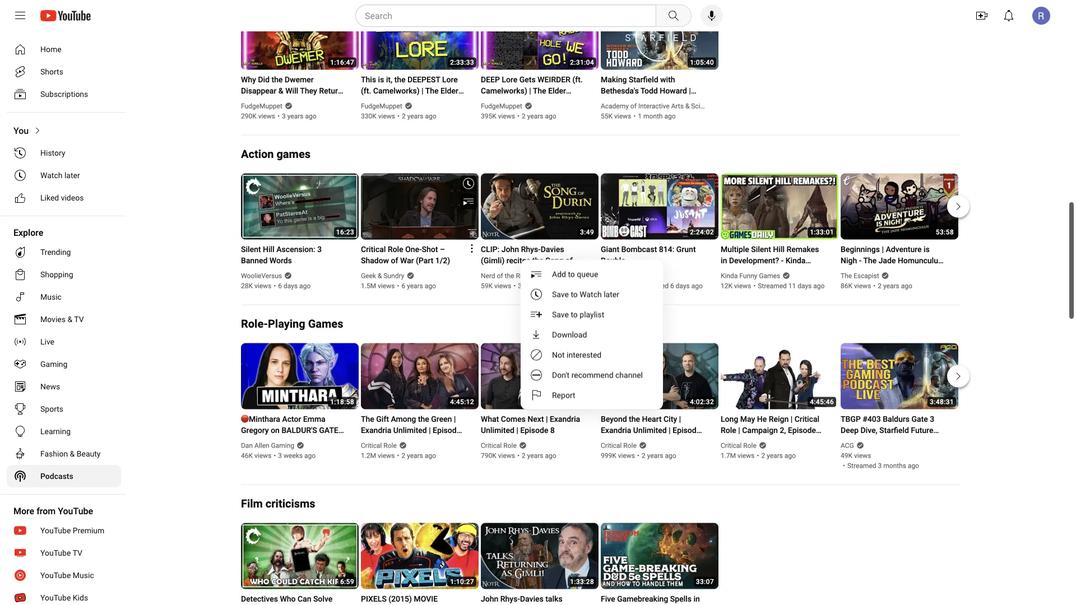 Task type: describe. For each thing, give the bounding box(es) containing it.
3 weeks ago for recites
[[518, 282, 556, 290]]

add
[[552, 270, 566, 279]]

1 hour, 16 minutes, 47 seconds element
[[330, 59, 354, 66]]

6 inside the gift among the green | exandria unlimited | episode 6
[[361, 437, 366, 447]]

views for silent hill ascension: 3 banned words
[[255, 282, 272, 290]]

in inside five gamebreaking spells in
[[694, 595, 700, 604]]

is inside this is it, the deepest lore (ft. camelworks) | the elder scrolls podcast #38
[[378, 75, 384, 84]]

acg
[[841, 442, 855, 450]]

save to watch later
[[552, 290, 620, 299]]

1 hour, 10 minutes, 27 seconds element
[[450, 579, 474, 586]]

can
[[298, 595, 312, 604]]

critical role for exandria
[[361, 442, 397, 450]]

silent hill ascension: 3 banned words
[[241, 245, 322, 266]]

fashion
[[40, 450, 68, 459]]

790k
[[481, 452, 497, 460]]

rings
[[516, 272, 533, 280]]

scrolls down 'disappear'
[[241, 109, 265, 118]]

3 down rings on the left top of page
[[518, 282, 522, 290]]

thoughts,
[[841, 437, 876, 447]]

streamed for bombcast
[[640, 282, 669, 290]]

long may he reign | critical role | campaign 2, episode 140 link
[[721, 414, 826, 447]]

weeks for recites
[[524, 282, 543, 290]]

the inside this is it, the deepest lore (ft. camelworks) | the elder scrolls podcast #38
[[395, 75, 406, 84]]

views for 🔴minthara actor emma gregory on baldur's gate 3, clowns, dlc & emotional scenes
[[255, 452, 272, 460]]

ago left 12k
[[692, 282, 703, 290]]

clip: john rhys-davies (gimli) recites the song of durin!
[[481, 245, 573, 277]]

games for kinda funny games
[[760, 272, 781, 280]]

role inside critical role one-shot – shadow of war (part 1/2)
[[388, 245, 404, 254]]

davies inside clip: john rhys-davies (gimli) recites the song of durin!
[[541, 245, 565, 254]]

views for making starfield with bethesda's todd howard | the aias game maker's notebook podcast
[[615, 112, 632, 120]]

(ft. inside deep lore gets weirder (ft. camelworks) | the elder scrolls podcast #34
[[573, 75, 583, 84]]

3 inside 49k views streamed 3 months ago
[[879, 462, 882, 470]]

what comes next | exandria unlimited | episode 8
[[481, 415, 581, 436]]

4:45:46
[[811, 398, 835, 406]]

double
[[601, 256, 626, 266]]

6:59 link
[[241, 524, 359, 591]]

2 hours, 33 minutes, 33 seconds element
[[450, 59, 474, 66]]

3 weeks ago for baldur's
[[278, 452, 316, 460]]

46k views
[[241, 452, 272, 460]]

views for beyond the heart city | exandria unlimited | episode 7
[[618, 452, 635, 460]]

youtube for music
[[40, 571, 71, 581]]

role for long may he reign | critical role | campaign 2, episode 140
[[744, 442, 757, 450]]

will
[[286, 86, 299, 96]]

ago for why did the dwemer disappear & will they return in elder scrolls 6? | the elder scrolls podcast #1
[[305, 112, 317, 120]]

don't recommend channel option
[[521, 365, 663, 386]]

1 vertical spatial music
[[73, 571, 94, 581]]

33 minutes, 7 seconds element
[[696, 579, 715, 586]]

days for multiple silent hill remakes in development? - kinda funny games daily 11.02.23
[[798, 282, 812, 290]]

episode inside the what comes next | exandria unlimited | episode 8
[[521, 426, 549, 436]]

4:45:46 link
[[721, 344, 839, 411]]

playlist
[[580, 310, 605, 319]]

save for save to playlist
[[552, 310, 569, 319]]

pixels (2015) movie
[[361, 595, 459, 606]]

exandria inside the what comes next | exandria unlimited | episode 8
[[550, 415, 581, 424]]

4:45:12 link
[[361, 344, 479, 411]]

16:23
[[336, 229, 354, 236]]

save to watch later option
[[521, 285, 663, 305]]

- inside beginnings | adventure is nigh - the jade homunculus | ep 1
[[860, 256, 862, 266]]

years for next
[[528, 452, 544, 460]]

4 hours, 45 minutes, 12 seconds element
[[450, 398, 474, 406]]

2 years ago for gets
[[522, 112, 557, 120]]

gate
[[912, 415, 929, 424]]

& right the movies
[[68, 315, 72, 324]]

0 vertical spatial future
[[912, 426, 934, 436]]

elder inside deep lore gets weirder (ft. camelworks) | the elder scrolls podcast #34
[[549, 86, 566, 96]]

one-
[[406, 245, 422, 254]]

add to queue
[[552, 270, 599, 279]]

years for it,
[[408, 112, 424, 120]]

report option
[[521, 386, 663, 406]]

(2015)
[[389, 595, 412, 604]]

adventure
[[886, 245, 922, 254]]

views for multiple silent hill remakes in development? - kinda funny games daily 11.02.23
[[735, 282, 752, 290]]

2:31:04 link
[[481, 4, 599, 71]]

999k views
[[601, 452, 635, 460]]

16 minutes, 23 seconds element
[[336, 229, 354, 236]]

4 hours, 45 minutes, 46 seconds element
[[811, 398, 835, 406]]

1 vertical spatial tv
[[73, 549, 82, 558]]

6 days ago
[[278, 282, 311, 290]]

bethesda's
[[601, 86, 639, 96]]

live
[[40, 337, 54, 347]]

ascension:
[[277, 245, 316, 254]]

critical role for role
[[721, 442, 757, 450]]

ago for 🔴minthara actor emma gregory on baldur's gate 3, clowns, dlc & emotional scenes
[[305, 452, 316, 460]]

years for one-
[[407, 282, 423, 290]]

john inside john rhys-davies talks
[[481, 595, 499, 604]]

role-playing games
[[241, 318, 343, 331]]

fudgemuppet for podcast
[[361, 102, 403, 110]]

28k
[[241, 282, 253, 290]]

multiple silent hill remakes in development? - kinda funny games daily 11.02.23 link
[[721, 244, 826, 277]]

ago for clip: john rhys-davies (gimli) recites the song of durin!
[[545, 282, 556, 290]]

heart
[[642, 415, 662, 424]]

4:02:32
[[690, 398, 715, 406]]

1 vertical spatial future
[[910, 437, 932, 447]]

rhys- inside clip: john rhys-davies (gimli) recites the song of durin!
[[521, 245, 541, 254]]

hill inside silent hill ascension: 3 banned words
[[263, 245, 275, 254]]

critical inside long may he reign | critical role | campaign 2, episode 140
[[795, 415, 820, 424]]

12k views
[[721, 282, 752, 290]]

streamed 6 days ago
[[640, 282, 703, 290]]

1 hour, 33 minutes, 1 second element
[[811, 229, 835, 236]]

silent inside silent hill ascension: 3 banned words
[[241, 245, 261, 254]]

scrolls inside this is it, the deepest lore (ft. camelworks) | the elder scrolls podcast #38
[[361, 98, 385, 107]]

1:33:28
[[570, 579, 595, 586]]

baldur's
[[282, 426, 317, 436]]

explore
[[13, 227, 43, 238]]

28k views
[[241, 282, 272, 290]]

critical role for |
[[481, 442, 517, 450]]

ago for silent hill ascension: 3 banned words
[[300, 282, 311, 290]]

the inside making starfield with bethesda's todd howard | the aias game maker's notebook podcast
[[601, 98, 615, 107]]

6 down sundry
[[402, 282, 406, 290]]

gift
[[376, 415, 389, 424]]

critical for long may he reign | critical role | campaign 2, episode 140
[[721, 442, 742, 450]]

elder down return
[[324, 98, 342, 107]]

todd
[[641, 86, 658, 96]]

& inside 🔴minthara actor emma gregory on baldur's gate 3, clowns, dlc & emotional scenes
[[295, 437, 300, 447]]

the inside nerd of the rings link
[[505, 272, 515, 280]]

years for gets
[[528, 112, 544, 120]]

59k
[[481, 282, 493, 290]]

podcast inside making starfield with bethesda's todd howard | the aias game maker's notebook podcast
[[638, 109, 666, 118]]

1 month ago
[[638, 112, 676, 120]]

this is it, the deepest lore (ft. camelworks) | the elder scrolls podcast #38 link
[[361, 74, 466, 107]]

2 for he
[[762, 452, 766, 460]]

395k
[[481, 112, 497, 120]]

(ft. inside this is it, the deepest lore (ft. camelworks) | the elder scrolls podcast #38
[[361, 86, 372, 96]]

3:32:30 link
[[481, 344, 599, 411]]

elder inside this is it, the deepest lore (ft. camelworks) | the elder scrolls podcast #38
[[441, 86, 459, 96]]

add to queue option
[[521, 264, 663, 285]]

podcasts
[[40, 472, 73, 481]]

views for long may he reign | critical role | campaign 2, episode 140
[[738, 452, 755, 460]]

#34
[[538, 98, 552, 107]]

critical for beyond the heart city | exandria unlimited | episode 7
[[601, 442, 622, 450]]

movie
[[414, 595, 438, 604]]

youtube up youtube premium
[[58, 506, 93, 517]]

fashion & beauty
[[40, 450, 101, 459]]

green
[[431, 415, 452, 424]]

silent inside 'multiple silent hill remakes in development? - kinda funny games daily 11.02.23'
[[752, 245, 772, 254]]

exandria inside the gift among the green | exandria unlimited | episode 6
[[361, 426, 392, 436]]

to for playlist
[[571, 310, 578, 319]]

1.5m views
[[361, 282, 395, 290]]

gate
[[319, 426, 339, 436]]

on
[[271, 426, 280, 436]]

dan allen gaming link
[[241, 441, 295, 451]]

the up 86k
[[841, 272, 853, 280]]

1 hour, 33 minutes, 28 seconds element
[[570, 579, 595, 586]]

ago for what comes next | exandria unlimited | episode 8
[[545, 452, 557, 460]]

3 inside silent hill ascension: 3 banned words
[[318, 245, 322, 254]]

years for adventure
[[884, 282, 900, 290]]

comes
[[501, 415, 526, 424]]

criticisms
[[266, 498, 316, 511]]

starfield inside tbgp #403 baldurs gate 3 deep dive, starfield future thoughts, telltales future and industry news
[[880, 426, 910, 436]]

streamed for silent
[[758, 282, 787, 290]]

years for the
[[288, 112, 304, 120]]

kinda inside 'multiple silent hill remakes in development? - kinda funny games daily 11.02.23'
[[786, 256, 806, 266]]

history
[[40, 148, 65, 158]]

ago down 11.02.23
[[814, 282, 825, 290]]

views for deep lore gets weirder (ft. camelworks) | the elder scrolls podcast #34
[[498, 112, 515, 120]]

2:33:33
[[450, 59, 474, 66]]

critical role link for |
[[481, 441, 518, 451]]

3 left #1
[[282, 112, 286, 120]]

youtube premium
[[40, 526, 105, 536]]

of inside critical role one-shot – shadow of war (part 1/2)
[[391, 256, 398, 266]]

6 minutes, 59 seconds element
[[340, 579, 354, 586]]

0 horizontal spatial 1
[[638, 112, 642, 120]]

episode inside long may he reign | critical role | campaign 2, episode 140
[[789, 426, 817, 436]]

ago for making starfield with bethesda's todd howard | the aias game maker's notebook podcast
[[665, 112, 676, 120]]

years for heart
[[648, 452, 664, 460]]

0 vertical spatial later
[[64, 171, 80, 180]]

action
[[241, 148, 274, 161]]

3 fudgemuppet link from the left
[[481, 101, 523, 111]]

learning
[[40, 427, 71, 436]]

news inside tbgp #403 baldurs gate 3 deep dive, starfield future thoughts, telltales future and industry news
[[887, 449, 907, 458]]

movies & tv
[[40, 315, 84, 324]]

of inside "link"
[[631, 102, 637, 110]]

song
[[546, 256, 564, 266]]

interested
[[567, 351, 602, 360]]

#403
[[863, 415, 882, 424]]

critical role link for exandria
[[361, 441, 398, 451]]

later inside option
[[604, 290, 620, 299]]

2 for it,
[[402, 112, 406, 120]]

episode inside the gift among the green | exandria unlimited | episode 6
[[433, 426, 461, 436]]

views for why did the dwemer disappear & will they return in elder scrolls 6? | the elder scrolls podcast #1
[[258, 112, 275, 120]]

in inside the why did the dwemer disappear & will they return in elder scrolls 6? | the elder scrolls podcast #1
[[241, 98, 248, 107]]

role for beyond the heart city | exandria unlimited | episode 7
[[624, 442, 637, 450]]

did
[[258, 75, 270, 84]]

streamed inside 49k views streamed 3 months ago
[[848, 462, 877, 470]]

3 down dlc
[[278, 452, 282, 460]]

youtube for premium
[[40, 526, 71, 536]]

2 years ago for next
[[522, 452, 557, 460]]

fudgemuppet link for 6?
[[241, 101, 283, 111]]

is inside beginnings | adventure is nigh - the jade homunculus | ep 1
[[924, 245, 930, 254]]

6 down woolieversus link
[[278, 282, 282, 290]]

campaign
[[743, 426, 778, 436]]

streamed 11 days ago
[[758, 282, 825, 290]]

2:24:02
[[690, 229, 715, 236]]

& left beauty
[[70, 450, 75, 459]]

unlimited inside the gift among the green | exandria unlimited | episode 6
[[394, 426, 427, 436]]

podcast inside this is it, the deepest lore (ft. camelworks) | the elder scrolls podcast #38
[[387, 98, 416, 107]]

1 hour, 38 minutes, 27 seconds element
[[450, 229, 474, 236]]

2 years ago for he
[[762, 452, 796, 460]]

the inside the why did the dwemer disappear & will they return in elder scrolls 6? | the elder scrolls podcast #1
[[309, 98, 323, 107]]

6.9k
[[601, 282, 615, 290]]

making starfield with bethesda's todd howard | the aias game maker's notebook podcast
[[601, 75, 691, 118]]

1 vertical spatial kinda
[[721, 272, 738, 280]]

months
[[884, 462, 907, 470]]

davies inside john rhys-davies talks
[[520, 595, 544, 604]]

days for giant bombcast 814: grunt double
[[676, 282, 690, 290]]

3 inside tbgp #403 baldurs gate 3 deep dive, starfield future thoughts, telltales future and industry news
[[931, 415, 935, 424]]

2,
[[780, 426, 787, 436]]

ago for beginnings | adventure is nigh - the jade homunculus | ep 1
[[902, 282, 913, 290]]

1:16:47
[[330, 59, 354, 66]]

the inside the gift among the green | exandria unlimited | episode 6
[[418, 415, 429, 424]]

critical role link for unlimited
[[601, 441, 638, 451]]

geek & sundry link
[[361, 271, 405, 281]]

avatar image image
[[1033, 7, 1051, 25]]

scrolls down will
[[269, 98, 293, 107]]

4 hours, 2 minutes, 32 seconds element
[[690, 398, 715, 406]]

games for role-playing games
[[308, 318, 343, 331]]

film criticisms
[[241, 498, 316, 511]]

geek
[[361, 272, 376, 280]]

290k
[[241, 112, 257, 120]]

2 hours, 24 minutes, 2 seconds element
[[690, 229, 715, 236]]

2:33:33 link
[[361, 4, 479, 71]]

youtube for tv
[[40, 549, 71, 558]]

46k
[[241, 452, 253, 460]]

clip:
[[481, 245, 500, 254]]

6 down giant bombcast 814: grunt double link
[[671, 282, 675, 290]]

views for what comes next | exandria unlimited | episode 8
[[498, 452, 515, 460]]

59k views
[[481, 282, 512, 290]]



Task type: locate. For each thing, give the bounding box(es) containing it.
years down beyond the heart city | exandria unlimited | episode 7
[[648, 452, 664, 460]]

views for beginnings | adventure is nigh - the jade homunculus | ep 1
[[855, 282, 872, 290]]

3 right gate
[[931, 415, 935, 424]]

2 for heart
[[642, 452, 646, 460]]

views right 395k
[[498, 112, 515, 120]]

download
[[552, 330, 587, 340]]

views inside 49k views streamed 3 months ago
[[855, 452, 872, 460]]

ago down silent hill ascension: 3 banned words link
[[300, 282, 311, 290]]

ago down (part
[[425, 282, 436, 290]]

fudgemuppet link up '330k views'
[[361, 101, 403, 111]]

is up homunculus on the right top of the page
[[924, 245, 930, 254]]

to down add to queue at the top of the page
[[571, 290, 578, 299]]

unlimited inside beyond the heart city | exandria unlimited | episode 7
[[634, 426, 667, 436]]

views right 330k
[[378, 112, 395, 120]]

0 vertical spatial john
[[502, 245, 519, 254]]

starfield inside making starfield with bethesda's todd howard | the aias game maker's notebook podcast
[[629, 75, 659, 84]]

development?
[[730, 256, 780, 266]]

1 fudgemuppet from the left
[[241, 102, 283, 110]]

2 horizontal spatial fudgemuppet link
[[481, 101, 523, 111]]

1 lore from the left
[[442, 75, 458, 84]]

rhys- up recites
[[521, 245, 541, 254]]

1 horizontal spatial in
[[694, 595, 700, 604]]

critical up 999k
[[601, 442, 622, 450]]

to for watch
[[571, 290, 578, 299]]

1 horizontal spatial is
[[924, 245, 930, 254]]

0 horizontal spatial lore
[[442, 75, 458, 84]]

years down war
[[407, 282, 423, 290]]

2 years ago for heart
[[642, 452, 677, 460]]

the up #38
[[426, 86, 439, 96]]

youtube kids link
[[7, 587, 121, 606], [7, 587, 121, 606]]

list box containing add to queue
[[521, 260, 663, 410]]

unlimited down what
[[481, 426, 515, 436]]

liked
[[40, 193, 59, 202]]

0 vertical spatial news
[[40, 382, 60, 391]]

beyond the heart city | exandria unlimited | episode 7
[[601, 415, 701, 447]]

0 vertical spatial tv
[[74, 315, 84, 324]]

fudgemuppet up '330k views'
[[361, 102, 403, 110]]

2 right 790k views
[[522, 452, 526, 460]]

weeks down dlc
[[284, 452, 303, 460]]

years down long may he reign | critical role | campaign 2, episode 140
[[767, 452, 783, 460]]

critical for the gift among the green | exandria unlimited | episode 6
[[361, 442, 382, 450]]

0 vertical spatial watch
[[40, 171, 62, 180]]

weeks for baldur's
[[284, 452, 303, 460]]

watch down add to queue option
[[580, 290, 602, 299]]

1 vertical spatial 3 weeks ago
[[278, 452, 316, 460]]

camelworks) down it,
[[373, 86, 420, 96]]

actor
[[282, 415, 301, 424]]

ago for the gift among the green | exandria unlimited | episode 6
[[425, 452, 436, 460]]

role up war
[[388, 245, 404, 254]]

camelworks) inside deep lore gets weirder (ft. camelworks) | the elder scrolls podcast #34
[[481, 86, 528, 96]]

home link
[[7, 38, 121, 61], [7, 38, 121, 61]]

ago down they
[[305, 112, 317, 120]]

2 horizontal spatial in
[[721, 256, 728, 266]]

davies left talks
[[520, 595, 544, 604]]

shopping
[[40, 270, 73, 279]]

2 horizontal spatial exandria
[[601, 426, 632, 436]]

the inside the why did the dwemer disappear & will they return in elder scrolls 6? | the elder scrolls podcast #1
[[272, 75, 283, 84]]

in inside 'multiple silent hill remakes in development? - kinda funny games daily 11.02.23'
[[721, 256, 728, 266]]

among
[[391, 415, 416, 424]]

0 vertical spatial starfield
[[629, 75, 659, 84]]

0 horizontal spatial news
[[40, 382, 60, 391]]

53 minutes, 58 seconds element
[[937, 229, 955, 236]]

role inside long may he reign | critical role | campaign 2, episode 140
[[721, 426, 737, 436]]

0 vertical spatial gaming
[[40, 360, 68, 369]]

later up playlist
[[604, 290, 620, 299]]

11.02.23
[[790, 268, 821, 277]]

(ft.
[[573, 75, 583, 84], [361, 86, 372, 96]]

1 save from the top
[[552, 290, 569, 299]]

1 vertical spatial starfield
[[880, 426, 910, 436]]

& inside geek & sundry link
[[378, 272, 382, 280]]

maker's
[[659, 98, 686, 107]]

to for queue
[[568, 270, 575, 279]]

in down multiple
[[721, 256, 728, 266]]

395k views
[[481, 112, 515, 120]]

kinda down remakes
[[786, 256, 806, 266]]

2 years ago down beginnings | adventure is nigh - the jade homunculus | ep 1
[[878, 282, 913, 290]]

3:32:30
[[570, 398, 595, 406]]

channel
[[616, 371, 643, 380]]

not interested option
[[521, 345, 663, 365]]

2 fudgemuppet from the left
[[361, 102, 403, 110]]

3 episode from the left
[[673, 426, 701, 436]]

unlimited down 'among'
[[394, 426, 427, 436]]

1 horizontal spatial later
[[604, 290, 620, 299]]

and
[[841, 449, 854, 458]]

of right song
[[566, 256, 573, 266]]

pixels
[[361, 595, 387, 604]]

elder down "weirder"
[[549, 86, 566, 96]]

woolieversus
[[241, 272, 282, 280]]

Search text field
[[365, 8, 654, 23]]

nerd
[[481, 272, 496, 280]]

history link
[[7, 142, 121, 164], [7, 142, 121, 164]]

4 critical role from the left
[[721, 442, 757, 450]]

1/2)
[[436, 256, 450, 266]]

1 vertical spatial in
[[721, 256, 728, 266]]

2 horizontal spatial unlimited
[[634, 426, 667, 436]]

streamed
[[640, 282, 669, 290], [758, 282, 787, 290], [848, 462, 877, 470]]

3 critical role link from the left
[[601, 441, 638, 451]]

critical inside critical role one-shot – shadow of war (part 1/2)
[[361, 245, 386, 254]]

tbgp #403 baldurs gate 3 deep dive, starfield future thoughts, telltales future and industry news
[[841, 415, 935, 458]]

0 horizontal spatial unlimited
[[394, 426, 427, 436]]

elder down 'disappear'
[[249, 98, 267, 107]]

0 vertical spatial rhys-
[[521, 245, 541, 254]]

hill inside 'multiple silent hill remakes in development? - kinda funny games daily 11.02.23'
[[774, 245, 785, 254]]

games inside 'multiple silent hill remakes in development? - kinda funny games daily 11.02.23'
[[744, 268, 769, 277]]

the inside this is it, the deepest lore (ft. camelworks) | the elder scrolls podcast #38
[[426, 86, 439, 96]]

detectives who can solve
[[241, 595, 339, 606]]

2:24:02 link
[[601, 174, 719, 241]]

0 horizontal spatial fudgemuppet link
[[241, 101, 283, 111]]

2 save from the top
[[552, 310, 569, 319]]

1 silent from the left
[[241, 245, 261, 254]]

2 hill from the left
[[774, 245, 785, 254]]

the escapist
[[841, 272, 880, 280]]

1 vertical spatial watch
[[580, 290, 602, 299]]

to left playlist
[[571, 310, 578, 319]]

0 horizontal spatial starfield
[[629, 75, 659, 84]]

16:23 link
[[241, 174, 359, 241]]

2 right 395k views
[[522, 112, 526, 120]]

the escapist link
[[841, 271, 880, 281]]

3 hours, 48 minutes, 31 seconds element
[[931, 398, 955, 406]]

3 minutes, 49 seconds element
[[580, 229, 595, 236]]

0 horizontal spatial (ft.
[[361, 86, 372, 96]]

2 fudgemuppet link from the left
[[361, 101, 403, 111]]

ago for critical role one-shot – shadow of war (part 1/2)
[[425, 282, 436, 290]]

0 horizontal spatial hill
[[263, 245, 275, 254]]

0 horizontal spatial watch
[[40, 171, 62, 180]]

330k views
[[361, 112, 395, 120]]

- inside 'multiple silent hill remakes in development? - kinda funny games daily 11.02.23'
[[782, 256, 784, 266]]

2 for adventure
[[878, 282, 882, 290]]

1 days from the left
[[284, 282, 298, 290]]

1 horizontal spatial unlimited
[[481, 426, 515, 436]]

podcast
[[387, 98, 416, 107], [507, 98, 536, 107], [267, 109, 296, 118], [638, 109, 666, 118]]

1 horizontal spatial -
[[860, 256, 862, 266]]

of right the 'academy'
[[631, 102, 637, 110]]

kinda
[[786, 256, 806, 266], [721, 272, 738, 280]]

critical up the "790k"
[[481, 442, 502, 450]]

scrolls
[[269, 98, 293, 107], [361, 98, 385, 107], [481, 98, 505, 107], [241, 109, 265, 118]]

save to playlist option
[[521, 305, 663, 325]]

0 vertical spatial save
[[552, 290, 569, 299]]

sundry
[[384, 272, 405, 280]]

exandria inside beyond the heart city | exandria unlimited | episode 7
[[601, 426, 632, 436]]

the inside clip: john rhys-davies (gimli) recites the song of durin!
[[533, 256, 544, 266]]

2 episode from the left
[[521, 426, 549, 436]]

2 for next
[[522, 452, 526, 460]]

youtube down youtube tv
[[40, 571, 71, 581]]

2 years ago down the gift among the green | exandria unlimited | episode 6 link
[[402, 452, 436, 460]]

1 horizontal spatial fudgemuppet
[[361, 102, 403, 110]]

list box
[[521, 260, 663, 410]]

liked videos link
[[7, 187, 121, 209], [7, 187, 121, 209]]

2 down escapist
[[878, 282, 882, 290]]

weirder
[[538, 75, 571, 84]]

dive,
[[861, 426, 878, 436]]

0 horizontal spatial is
[[378, 75, 384, 84]]

role
[[388, 245, 404, 254], [721, 426, 737, 436], [384, 442, 397, 450], [504, 442, 517, 450], [624, 442, 637, 450], [744, 442, 757, 450]]

unlimited inside the what comes next | exandria unlimited | episode 8
[[481, 426, 515, 436]]

camelworks) inside this is it, the deepest lore (ft. camelworks) | the elder scrolls podcast #38
[[373, 86, 420, 96]]

2 lore from the left
[[502, 75, 518, 84]]

2 horizontal spatial days
[[798, 282, 812, 290]]

the inside deep lore gets weirder (ft. camelworks) | the elder scrolls podcast #34
[[533, 86, 547, 96]]

the inside beginnings | adventure is nigh - the jade homunculus | ep 1
[[864, 256, 877, 266]]

1 episode from the left
[[433, 426, 461, 436]]

critical role link up 999k views
[[601, 441, 638, 451]]

shorts
[[40, 67, 63, 76]]

1 critical role from the left
[[361, 442, 397, 450]]

the down 'beginnings'
[[864, 256, 877, 266]]

ago down emotional
[[305, 452, 316, 460]]

views for critical role one-shot – shadow of war (part 1/2)
[[378, 282, 395, 290]]

the left the "gift"
[[361, 415, 375, 424]]

4 episode from the left
[[789, 426, 817, 436]]

1 unlimited from the left
[[394, 426, 427, 436]]

news down telltales
[[887, 449, 907, 458]]

days
[[284, 282, 298, 290], [676, 282, 690, 290], [798, 282, 812, 290]]

sports
[[40, 405, 63, 414]]

& inside academy of interactive arts & sciences "link"
[[686, 102, 690, 110]]

0 vertical spatial to
[[568, 270, 575, 279]]

starfield up telltales
[[880, 426, 910, 436]]

ago down homunculus on the right top of the page
[[902, 282, 913, 290]]

1 horizontal spatial weeks
[[524, 282, 543, 290]]

1:18:58 link
[[241, 344, 359, 411]]

years for among
[[407, 452, 423, 460]]

war
[[400, 256, 414, 266]]

critical role link for role
[[721, 441, 758, 451]]

views for clip: john rhys-davies (gimli) recites the song of durin!
[[495, 282, 512, 290]]

episode down next
[[521, 426, 549, 436]]

ago down add
[[545, 282, 556, 290]]

the up #34
[[533, 86, 547, 96]]

0 horizontal spatial weeks
[[284, 452, 303, 460]]

silent up banned
[[241, 245, 261, 254]]

remakes
[[787, 245, 820, 254]]

allen
[[255, 442, 270, 450]]

1 inside beginnings | adventure is nigh - the jade homunculus | ep 1
[[857, 268, 861, 277]]

0 horizontal spatial music
[[40, 292, 62, 302]]

what
[[481, 415, 499, 424]]

later
[[64, 171, 80, 180], [604, 290, 620, 299]]

3 critical role from the left
[[601, 442, 637, 450]]

2 years ago for it,
[[402, 112, 437, 120]]

2 horizontal spatial fudgemuppet
[[481, 102, 523, 110]]

1 horizontal spatial 3 weeks ago
[[518, 282, 556, 290]]

lore inside deep lore gets weirder (ft. camelworks) | the elder scrolls podcast #34
[[502, 75, 518, 84]]

john inside clip: john rhys-davies (gimli) recites the song of durin!
[[502, 245, 519, 254]]

0 vertical spatial in
[[241, 98, 248, 107]]

giant bombcast 814: grunt double
[[601, 245, 696, 266]]

2 vertical spatial to
[[571, 310, 578, 319]]

is
[[378, 75, 384, 84], [924, 245, 930, 254]]

silent
[[241, 245, 261, 254], [752, 245, 772, 254]]

1 horizontal spatial streamed
[[758, 282, 787, 290]]

1 - from the left
[[782, 256, 784, 266]]

| inside deep lore gets weirder (ft. camelworks) | the elder scrolls podcast #34
[[530, 86, 532, 96]]

views down nerd of the rings
[[495, 282, 512, 290]]

watch down history
[[40, 171, 62, 180]]

hill up daily on the right top of page
[[774, 245, 785, 254]]

he
[[758, 415, 767, 424]]

1 vertical spatial rhys-
[[501, 595, 520, 604]]

hill
[[263, 245, 275, 254], [774, 245, 785, 254]]

0 horizontal spatial fudgemuppet
[[241, 102, 283, 110]]

may
[[741, 415, 756, 424]]

–
[[440, 245, 445, 254]]

1 horizontal spatial silent
[[752, 245, 772, 254]]

0 horizontal spatial rhys-
[[501, 595, 520, 604]]

& up "1.5m views" at the left top of the page
[[378, 272, 382, 280]]

youtube for kids
[[40, 594, 71, 603]]

0 horizontal spatial kinda
[[721, 272, 738, 280]]

role up "1.7m views"
[[744, 442, 757, 450]]

not
[[552, 351, 565, 360]]

save for save to watch later
[[552, 290, 569, 299]]

1 vertical spatial 1
[[857, 268, 861, 277]]

ago for deep lore gets weirder (ft. camelworks) | the elder scrolls podcast #34
[[545, 112, 557, 120]]

1:05:40
[[690, 59, 715, 66]]

weeks
[[524, 282, 543, 290], [284, 452, 303, 460]]

2 critical role from the left
[[481, 442, 517, 450]]

howard
[[660, 86, 688, 96]]

views right 6.9k
[[616, 282, 633, 290]]

| inside making starfield with bethesda's todd howard | the aias game maker's notebook podcast
[[689, 86, 691, 96]]

2 for gets
[[522, 112, 526, 120]]

1 vertical spatial to
[[571, 290, 578, 299]]

views down woolieversus link
[[255, 282, 272, 290]]

0 horizontal spatial john
[[481, 595, 499, 604]]

youtube premium link
[[7, 520, 121, 542], [7, 520, 121, 542]]

watch later link
[[7, 164, 121, 187], [7, 164, 121, 187]]

ago for beyond the heart city | exandria unlimited | episode 7
[[665, 452, 677, 460]]

the
[[272, 75, 283, 84], [395, 75, 406, 84], [533, 256, 544, 266], [505, 272, 515, 280], [418, 415, 429, 424], [629, 415, 641, 424]]

sciences
[[692, 102, 719, 110]]

0 horizontal spatial 3 weeks ago
[[278, 452, 316, 460]]

1 horizontal spatial starfield
[[880, 426, 910, 436]]

1 vertical spatial john
[[481, 595, 499, 604]]

1 horizontal spatial exandria
[[550, 415, 581, 424]]

0 horizontal spatial streamed
[[640, 282, 669, 290]]

1 horizontal spatial gaming
[[271, 442, 295, 450]]

news up sports
[[40, 382, 60, 391]]

youtube left kids
[[40, 594, 71, 603]]

episode inside beyond the heart city | exandria unlimited | episode 7
[[673, 426, 701, 436]]

1 vertical spatial later
[[604, 290, 620, 299]]

1 horizontal spatial news
[[887, 449, 907, 458]]

1 horizontal spatial (ft.
[[573, 75, 583, 84]]

ago for this is it, the deepest lore (ft. camelworks) | the elder scrolls podcast #38
[[425, 112, 437, 120]]

1 critical role link from the left
[[361, 441, 398, 451]]

the inside the gift among the green | exandria unlimited | episode 6
[[361, 415, 375, 424]]

None search field
[[335, 4, 694, 27]]

movies & tv link
[[7, 308, 121, 331], [7, 308, 121, 331]]

jade
[[879, 256, 897, 266]]

views for giant bombcast 814: grunt double
[[616, 282, 633, 290]]

1 horizontal spatial rhys-
[[521, 245, 541, 254]]

2 years ago down #34
[[522, 112, 557, 120]]

1 hill from the left
[[263, 245, 275, 254]]

to inside option
[[568, 270, 575, 279]]

2 years ago for adventure
[[878, 282, 913, 290]]

role for what comes next | exandria unlimited | episode 8
[[504, 442, 517, 450]]

6?
[[295, 98, 304, 107]]

from
[[37, 506, 56, 517]]

of left war
[[391, 256, 398, 266]]

critical up 1.7m
[[721, 442, 742, 450]]

years for he
[[767, 452, 783, 460]]

1 horizontal spatial fudgemuppet link
[[361, 101, 403, 111]]

ago for long may he reign | critical role | campaign 2, episode 140
[[785, 452, 796, 460]]

2 years ago down #38
[[402, 112, 437, 120]]

lore down 2:33:33
[[442, 75, 458, 84]]

3 days from the left
[[798, 282, 812, 290]]

1 horizontal spatial john
[[502, 245, 519, 254]]

🔴minthara actor emma gregory on baldur's gate 3, clowns, dlc & emotional scenes
[[241, 415, 339, 458]]

1 horizontal spatial 1
[[857, 268, 861, 277]]

of inside clip: john rhys-davies (gimli) recites the song of durin!
[[566, 256, 573, 266]]

ago inside 49k views streamed 3 months ago
[[909, 462, 920, 470]]

0 horizontal spatial gaming
[[40, 360, 68, 369]]

3:48:31
[[931, 398, 955, 406]]

critical up shadow
[[361, 245, 386, 254]]

0 horizontal spatial camelworks)
[[373, 86, 420, 96]]

2 vertical spatial in
[[694, 595, 700, 604]]

critical for what comes next | exandria unlimited | episode 8
[[481, 442, 502, 450]]

0 horizontal spatial in
[[241, 98, 248, 107]]

2 silent from the left
[[752, 245, 772, 254]]

episode down green
[[433, 426, 461, 436]]

1 hour, 5 minutes, 40 seconds element
[[690, 59, 715, 66]]

0 horizontal spatial days
[[284, 282, 298, 290]]

1 horizontal spatial kinda
[[786, 256, 806, 266]]

0 horizontal spatial silent
[[241, 245, 261, 254]]

this
[[361, 75, 376, 84]]

1 horizontal spatial watch
[[580, 290, 602, 299]]

critical role up "1.7m views"
[[721, 442, 757, 450]]

fudgemuppet for 6?
[[241, 102, 283, 110]]

2 unlimited from the left
[[481, 426, 515, 436]]

to
[[568, 270, 575, 279], [571, 290, 578, 299], [571, 310, 578, 319]]

1 fudgemuppet link from the left
[[241, 101, 283, 111]]

of up 59k views
[[497, 272, 503, 280]]

0 horizontal spatial later
[[64, 171, 80, 180]]

five gamebreaking spells in
[[601, 595, 700, 606]]

the left song
[[533, 256, 544, 266]]

critical role link up 1.2m views
[[361, 441, 398, 451]]

dan allen gaming
[[241, 442, 295, 450]]

views for the gift among the green | exandria unlimited | episode 6
[[378, 452, 395, 460]]

2 years ago for among
[[402, 452, 436, 460]]

0 vertical spatial kinda
[[786, 256, 806, 266]]

ago down #34
[[545, 112, 557, 120]]

ep
[[845, 268, 855, 277]]

0 vertical spatial weeks
[[524, 282, 543, 290]]

1 vertical spatial news
[[887, 449, 907, 458]]

1 vertical spatial save
[[552, 310, 569, 319]]

the right it,
[[395, 75, 406, 84]]

views right 1.7m
[[738, 452, 755, 460]]

unlimited down heart
[[634, 426, 667, 436]]

beginnings
[[841, 245, 881, 254]]

geek & sundry
[[361, 272, 405, 280]]

2 critical role link from the left
[[481, 441, 518, 451]]

why did the dwemer disappear & will they return in elder scrolls 6? | the elder scrolls podcast #1
[[241, 75, 343, 118]]

& inside the why did the dwemer disappear & will they return in elder scrolls 6? | the elder scrolls podcast #1
[[279, 86, 284, 96]]

1 hour, 18 minutes, 58 seconds element
[[330, 398, 354, 406]]

2 horizontal spatial streamed
[[848, 462, 877, 470]]

download option
[[521, 325, 663, 345]]

3 fudgemuppet from the left
[[481, 102, 523, 110]]

beginnings | adventure is nigh - the jade homunculus | ep 1
[[841, 245, 943, 277]]

2 camelworks) from the left
[[481, 86, 528, 96]]

funny inside 'multiple silent hill remakes in development? - kinda funny games daily 11.02.23'
[[721, 268, 742, 277]]

0 vertical spatial music
[[40, 292, 62, 302]]

critical role up 999k views
[[601, 442, 637, 450]]

years down #34
[[528, 112, 544, 120]]

views down kinda funny games at the top of the page
[[735, 282, 752, 290]]

1:33:01 link
[[721, 174, 839, 241]]

learning link
[[7, 421, 121, 443], [7, 421, 121, 443]]

2 hours, 31 minutes, 4 seconds element
[[570, 59, 595, 66]]

role for the gift among the green | exandria unlimited | episode 6
[[384, 442, 397, 450]]

2 right '330k views'
[[402, 112, 406, 120]]

role up 790k views
[[504, 442, 517, 450]]

views right 290k
[[258, 112, 275, 120]]

the inside beyond the heart city | exandria unlimited | episode 7
[[629, 415, 641, 424]]

fudgemuppet link for podcast
[[361, 101, 403, 111]]

0 vertical spatial 3 weeks ago
[[518, 282, 556, 290]]

five gamebreaking spells in link
[[601, 594, 706, 606]]

6 years ago
[[402, 282, 436, 290]]

0 vertical spatial is
[[378, 75, 384, 84]]

0 vertical spatial 1
[[638, 112, 642, 120]]

scrolls up 330k
[[361, 98, 385, 107]]

0 vertical spatial davies
[[541, 245, 565, 254]]

1 horizontal spatial lore
[[502, 75, 518, 84]]

trending
[[40, 248, 71, 257]]

0 vertical spatial (ft.
[[573, 75, 583, 84]]

critical role link up "1.7m views"
[[721, 441, 758, 451]]

views right the "790k"
[[498, 452, 515, 460]]

4 critical role link from the left
[[721, 441, 758, 451]]

rhys- inside john rhys-davies talks
[[501, 595, 520, 604]]

1 vertical spatial is
[[924, 245, 930, 254]]

1 horizontal spatial music
[[73, 571, 94, 581]]

| inside the why did the dwemer disappear & will they return in elder scrolls 6? | the elder scrolls podcast #1
[[306, 98, 307, 107]]

1 camelworks) from the left
[[373, 86, 420, 96]]

days right the 11
[[798, 282, 812, 290]]

watch inside option
[[580, 290, 602, 299]]

2 - from the left
[[860, 256, 862, 266]]

critical role for unlimited
[[601, 442, 637, 450]]

1 vertical spatial gaming
[[271, 442, 295, 450]]

2 days from the left
[[676, 282, 690, 290]]

days down grunt
[[676, 282, 690, 290]]

1 vertical spatial davies
[[520, 595, 544, 604]]

the left green
[[418, 415, 429, 424]]

(ft. down '2:31:04' at top right
[[573, 75, 583, 84]]

0 horizontal spatial exandria
[[361, 426, 392, 436]]

acg link
[[841, 441, 855, 451]]

12k
[[721, 282, 733, 290]]

podcast inside the why did the dwemer disappear & will they return in elder scrolls 6? | the elder scrolls podcast #1
[[267, 109, 296, 118]]

1.7m views
[[721, 452, 755, 460]]

lore inside this is it, the deepest lore (ft. camelworks) | the elder scrolls podcast #38
[[442, 75, 458, 84]]

&
[[279, 86, 284, 96], [686, 102, 690, 110], [378, 272, 382, 280], [68, 315, 72, 324], [295, 437, 300, 447], [70, 450, 75, 459]]

words
[[270, 256, 292, 266]]

3 unlimited from the left
[[634, 426, 667, 436]]

0 horizontal spatial -
[[782, 256, 784, 266]]

views right "1.2m"
[[378, 452, 395, 460]]

ago right months
[[909, 462, 920, 470]]

views down allen
[[255, 452, 272, 460]]

| inside this is it, the deepest lore (ft. camelworks) | the elder scrolls podcast #38
[[422, 86, 424, 96]]

scrolls inside deep lore gets weirder (ft. camelworks) | the elder scrolls podcast #34
[[481, 98, 505, 107]]

role down the long at the right of the page
[[721, 426, 737, 436]]

views for this is it, the deepest lore (ft. camelworks) | the elder scrolls podcast #38
[[378, 112, 395, 120]]

save
[[552, 290, 569, 299], [552, 310, 569, 319]]

1 horizontal spatial days
[[676, 282, 690, 290]]

exandria down beyond
[[601, 426, 632, 436]]

1 vertical spatial (ft.
[[361, 86, 372, 96]]

podcast inside deep lore gets weirder (ft. camelworks) | the elder scrolls podcast #34
[[507, 98, 536, 107]]

2 for among
[[402, 452, 406, 460]]

1 horizontal spatial camelworks)
[[481, 86, 528, 96]]

the up 55k
[[601, 98, 615, 107]]

1 vertical spatial weeks
[[284, 452, 303, 460]]

fudgemuppet link up 290k views
[[241, 101, 283, 111]]

2 years ago down 2,
[[762, 452, 796, 460]]



Task type: vqa. For each thing, say whether or not it's contained in the screenshot.
Return
yes



